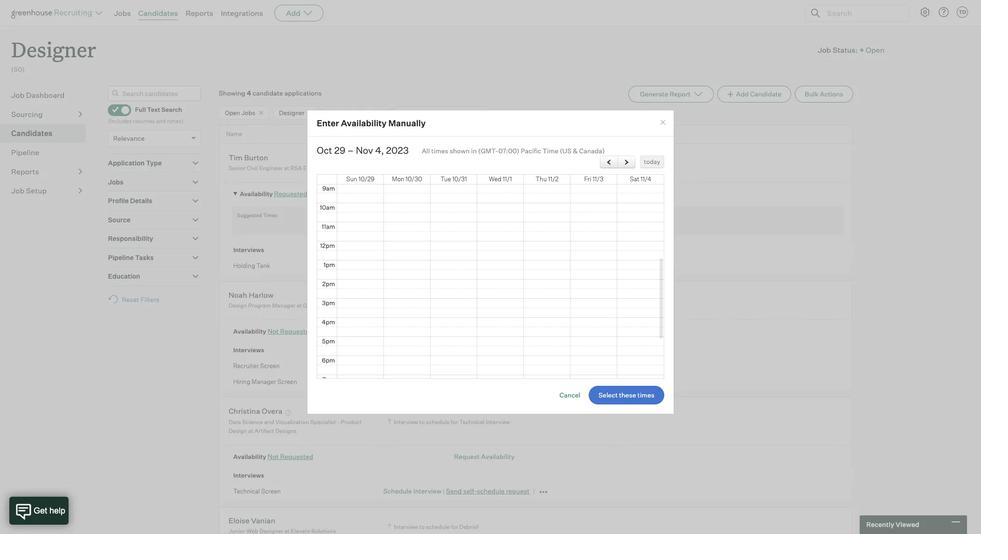 Task type: vqa. For each thing, say whether or not it's contained in the screenshot.
Jacob Rogers UX/UI Designer at Anyway, Inc. Jacob
no



Task type: locate. For each thing, give the bounding box(es) containing it.
add for add candidate
[[737, 90, 749, 98]]

generate
[[640, 90, 669, 98]]

2 request availability button from the top
[[454, 453, 515, 461]]

schedule interview link for holding tank
[[384, 262, 442, 270]]

job left setup
[[11, 186, 24, 195]]

1 design from the top
[[229, 303, 247, 310]]

schedule interview | send self-schedule request up the interviews to schedule for preliminary screen
[[384, 262, 530, 270]]

1 vertical spatial pipeline
[[108, 254, 134, 262]]

send up debrief
[[446, 488, 462, 496]]

0 vertical spatial jobs
[[114, 8, 131, 18]]

program
[[248, 303, 271, 310]]

scheduled
[[346, 109, 376, 117]]

recruiter
[[233, 363, 259, 370]]

open for open
[[866, 45, 885, 54]]

send self-schedule request link up preliminary
[[446, 262, 530, 270]]

sun
[[347, 176, 358, 183]]

0 vertical spatial request availability button
[[454, 328, 515, 336]]

2 request from the top
[[454, 453, 480, 461]]

design inside 'noah harlow design program manager at google'
[[229, 303, 247, 310]]

wed
[[489, 176, 502, 183]]

at up responded
[[499, 212, 504, 219]]

1 vertical spatial open
[[225, 109, 240, 117]]

(includes
[[108, 117, 132, 124]]

tim left is
[[463, 212, 472, 219]]

candidates link up pipeline "link"
[[11, 128, 82, 139]]

science
[[242, 419, 263, 426]]

1 vertical spatial all
[[424, 347, 432, 355]]

data
[[229, 419, 241, 426]]

add for add
[[286, 8, 301, 18]]

profile
[[108, 197, 129, 205]]

schedule interview for hiring manager screen
[[384, 379, 442, 386]]

tim inside tim is available at these times: not yet responded edit
[[463, 212, 472, 219]]

request down interview to schedule for technical interview
[[454, 453, 480, 461]]

0 vertical spatial send self-schedule request link
[[446, 262, 530, 270]]

2 schedule interview from the top
[[384, 379, 442, 386]]

0 horizontal spatial and
[[156, 117, 166, 124]]

nov
[[356, 145, 373, 156]]

0 vertical spatial schedule interview
[[384, 362, 442, 370]]

| up interview to schedule for debrief
[[443, 488, 445, 496]]

2 schedule interview link from the top
[[384, 362, 442, 370]]

at down science
[[248, 428, 253, 435]]

these
[[505, 212, 517, 219], [620, 392, 636, 400]]

1 vertical spatial request
[[506, 488, 530, 496]]

designer
[[11, 35, 96, 63], [279, 109, 305, 117]]

2 vertical spatial to
[[420, 524, 425, 531]]

these right select
[[620, 392, 636, 400]]

1 vertical spatial request availability
[[454, 453, 515, 461]]

0 vertical spatial reports
[[186, 8, 214, 18]]

0 horizontal spatial pipeline
[[11, 148, 39, 157]]

0 vertical spatial for
[[454, 298, 461, 305]]

0 horizontal spatial candidates
[[11, 129, 52, 138]]

0 vertical spatial and
[[156, 117, 166, 124]]

3 schedule interview link from the top
[[384, 379, 442, 386]]

open for open jobs
[[225, 109, 240, 117]]

reports up job setup
[[11, 167, 39, 176]]

job for job setup
[[11, 186, 24, 195]]

12pm
[[320, 242, 335, 250]]

0 horizontal spatial candidates link
[[11, 128, 82, 139]]

1 request availability from the top
[[454, 328, 515, 336]]

left single arrow image
[[606, 160, 613, 166]]

0 vertical spatial candidates link
[[138, 8, 178, 18]]

designs
[[276, 428, 297, 435]]

just
[[315, 190, 326, 198]]

candidate reports are now available! apply filters and select "view in app" element
[[629, 86, 714, 103]]

10/29
[[359, 176, 375, 183]]

manager inside 'noah harlow design program manager at google'
[[272, 303, 296, 310]]

1 horizontal spatial times
[[638, 392, 655, 400]]

1 vertical spatial reports link
[[11, 166, 82, 177]]

request availability button for recruiter screen
[[454, 328, 515, 336]]

4,
[[375, 145, 384, 156]]

1 vertical spatial times
[[638, 392, 655, 400]]

request availability
[[454, 328, 515, 336], [454, 453, 515, 461]]

screen
[[494, 298, 512, 305], [260, 363, 280, 370], [278, 379, 297, 386], [261, 488, 281, 496]]

1 send from the top
[[446, 262, 462, 270]]

job setup
[[11, 186, 47, 195]]

candidates down sourcing
[[11, 129, 52, 138]]

job setup link
[[11, 185, 82, 196]]

1 horizontal spatial technical
[[460, 419, 485, 426]]

1 horizontal spatial open
[[866, 45, 885, 54]]

technical
[[460, 419, 485, 426], [233, 488, 260, 496]]

1 vertical spatial self-
[[464, 488, 477, 496]]

1 vertical spatial manager
[[252, 379, 276, 386]]

close image
[[660, 119, 667, 126]]

1 vertical spatial design
[[229, 428, 247, 435]]

schedule interview | send self-schedule request
[[384, 262, 530, 270], [384, 488, 530, 496]]

hiring manager screen
[[233, 379, 297, 386]]

1 horizontal spatial designer
[[279, 109, 305, 117]]

mon
[[392, 176, 405, 183]]

2 send from the top
[[446, 488, 462, 496]]

1 horizontal spatial reports link
[[186, 8, 214, 18]]

job for job status:
[[818, 45, 832, 54]]

1 horizontal spatial candidates link
[[138, 8, 178, 18]]

overa
[[262, 407, 283, 417]]

1 self- from the top
[[464, 262, 477, 270]]

designer (50)
[[11, 35, 96, 73]]

job up sourcing
[[11, 90, 24, 100]]

reports link
[[186, 8, 214, 18], [11, 166, 82, 177]]

1 vertical spatial schedule interview
[[384, 379, 442, 386]]

0 vertical spatial tim
[[229, 153, 243, 162]]

1 horizontal spatial and
[[264, 419, 274, 426]]

0 vertical spatial request
[[454, 328, 480, 336]]

2 self- from the top
[[464, 488, 477, 496]]

9am
[[323, 185, 335, 192]]

0 vertical spatial job
[[818, 45, 832, 54]]

request availability for recruiter screen
[[454, 328, 515, 336]]

design down noah at the left bottom
[[229, 303, 247, 310]]

designer for designer
[[279, 109, 305, 117]]

oct 29 – nov 4, 2023
[[317, 145, 409, 156]]

type
[[146, 159, 162, 167]]

(us
[[560, 147, 572, 155]]

0 vertical spatial |
[[443, 263, 445, 270]]

tim for is
[[463, 212, 472, 219]]

1 schedule interview link from the top
[[384, 262, 442, 270]]

eloise
[[229, 517, 250, 526]]

christina overa has been in technical interview for more than 14 days image
[[284, 411, 293, 417]]

details
[[130, 197, 152, 205]]

job left status:
[[818, 45, 832, 54]]

0 horizontal spatial these
[[505, 212, 517, 219]]

0 vertical spatial add
[[286, 8, 301, 18]]

responded
[[484, 221, 514, 229]]

at left google
[[297, 303, 302, 310]]

1 vertical spatial send
[[446, 488, 462, 496]]

1 request from the top
[[454, 328, 480, 336]]

1 horizontal spatial add
[[737, 90, 749, 98]]

profile details
[[108, 197, 152, 205]]

christina
[[229, 407, 260, 417]]

0 vertical spatial to
[[423, 298, 428, 305]]

1 | from the top
[[443, 263, 445, 270]]

send
[[446, 262, 462, 270], [446, 488, 462, 496]]

2 vertical spatial for
[[451, 524, 458, 531]]

request
[[506, 262, 530, 270], [506, 488, 530, 496]]

2 vertical spatial job
[[11, 186, 24, 195]]

0 vertical spatial open
[[866, 45, 885, 54]]

1 horizontal spatial tim
[[463, 212, 472, 219]]

0 horizontal spatial technical
[[233, 488, 260, 496]]

send for screen
[[446, 488, 462, 496]]

times inside button
[[638, 392, 655, 400]]

0 horizontal spatial add
[[286, 8, 301, 18]]

2 | from the top
[[443, 488, 445, 496]]

1 vertical spatial candidates
[[11, 129, 52, 138]]

1 vertical spatial request availability button
[[454, 453, 515, 461]]

send up the interviews to schedule for preliminary screen
[[446, 262, 462, 270]]

1 horizontal spatial reports
[[186, 8, 214, 18]]

29
[[334, 145, 346, 156]]

reports link left "integrations"
[[186, 8, 214, 18]]

0 vertical spatial these
[[505, 212, 517, 219]]

designer for designer (50)
[[11, 35, 96, 63]]

0 horizontal spatial reports
[[11, 167, 39, 176]]

request for recruiter screen
[[454, 328, 480, 336]]

0 horizontal spatial tim
[[229, 153, 243, 162]]

schedule interview | send self-schedule request up debrief
[[384, 488, 530, 496]]

0 vertical spatial pipeline
[[11, 148, 39, 157]]

select these times
[[599, 392, 655, 400]]

0 horizontal spatial times
[[432, 147, 449, 155]]

candidates link right jobs link on the top left of the page
[[138, 8, 178, 18]]

schedule
[[384, 262, 412, 270], [394, 347, 423, 355], [384, 362, 412, 370], [384, 379, 412, 386], [384, 488, 412, 496]]

1 request from the top
[[506, 262, 530, 270]]

design down data
[[229, 428, 247, 435]]

pipeline down sourcing
[[11, 148, 39, 157]]

reports left "integrations"
[[186, 8, 214, 18]]

0 vertical spatial candidates
[[138, 8, 178, 18]]

tim up "senior" in the left of the page
[[229, 153, 243, 162]]

0 vertical spatial design
[[229, 303, 247, 310]]

design
[[229, 303, 247, 310], [229, 428, 247, 435]]

designer down greenhouse recruiting image
[[11, 35, 96, 63]]

filters
[[141, 296, 160, 304]]

manager
[[272, 303, 296, 310], [252, 379, 276, 386]]

1 vertical spatial and
[[264, 419, 274, 426]]

5pm
[[322, 338, 335, 345]]

2 schedule interview | send self-schedule request from the top
[[384, 488, 530, 496]]

not
[[463, 221, 473, 229]]

text
[[147, 106, 160, 114]]

status:
[[833, 45, 858, 54]]

0 vertical spatial manager
[[272, 303, 296, 310]]

suggested times:
[[237, 212, 279, 219]]

1 vertical spatial schedule interview | send self-schedule request
[[384, 488, 530, 496]]

and up the artifact
[[264, 419, 274, 426]]

tim burton senior civil engineer at rsa engineering
[[229, 153, 335, 172]]

request down preliminary
[[454, 328, 480, 336]]

–
[[348, 145, 354, 156]]

is
[[473, 212, 477, 219]]

2 request from the top
[[506, 488, 530, 496]]

at inside 'noah harlow design program manager at google'
[[297, 303, 302, 310]]

dumtwo
[[451, 109, 476, 117]]

0 vertical spatial all
[[422, 147, 430, 155]]

1 send self-schedule request link from the top
[[446, 262, 530, 270]]

greenhouse recruiting image
[[11, 7, 95, 19]]

data science and visualization specialist - product design at artifact designs
[[229, 419, 362, 435]]

0 vertical spatial request availability
[[454, 328, 515, 336]]

and
[[156, 117, 166, 124], [264, 419, 274, 426]]

0 vertical spatial designer
[[11, 35, 96, 63]]

1 vertical spatial for
[[451, 419, 458, 426]]

times left shown
[[432, 147, 449, 155]]

add inside popup button
[[286, 8, 301, 18]]

1 schedule interview | send self-schedule request from the top
[[384, 262, 530, 270]]

open down showing
[[225, 109, 240, 117]]

fri
[[585, 176, 592, 183]]

viewed
[[896, 522, 920, 529]]

1 schedule interview from the top
[[384, 362, 442, 370]]

self- for holding tank
[[464, 262, 477, 270]]

manager right program
[[272, 303, 296, 310]]

to for eloise vanian
[[420, 524, 425, 531]]

at left rsa
[[284, 165, 289, 172]]

send self-schedule request link up debrief
[[446, 488, 530, 496]]

schedule for preliminary
[[429, 298, 453, 305]]

schedule interview link for hiring manager screen
[[384, 379, 442, 386]]

request
[[454, 328, 480, 336], [454, 453, 480, 461]]

send for tank
[[446, 262, 462, 270]]

edit link
[[516, 221, 528, 229]]

self- up debrief
[[464, 488, 477, 496]]

07:00)
[[499, 147, 520, 155]]

integrations link
[[221, 8, 263, 18]]

add inside 'link'
[[737, 90, 749, 98]]

Search text field
[[825, 6, 901, 20]]

self- up preliminary
[[464, 262, 477, 270]]

2 design from the top
[[229, 428, 247, 435]]

these up edit link
[[505, 212, 517, 219]]

tim inside the tim burton senior civil engineer at rsa engineering
[[229, 153, 243, 162]]

2 request availability from the top
[[454, 453, 515, 461]]

applications
[[285, 89, 322, 97]]

0 vertical spatial request
[[506, 262, 530, 270]]

10am
[[320, 204, 335, 211]]

1 vertical spatial send self-schedule request link
[[446, 488, 530, 496]]

0 horizontal spatial open
[[225, 109, 240, 117]]

all times shown in (gmt-07:00) pacific time (us & canada)
[[422, 147, 605, 155]]

1 horizontal spatial pipeline
[[108, 254, 134, 262]]

wed 11/1
[[489, 176, 512, 183]]

0 vertical spatial send
[[446, 262, 462, 270]]

1 vertical spatial reports
[[11, 167, 39, 176]]

times right select
[[638, 392, 655, 400]]

1 vertical spatial to
[[420, 419, 425, 426]]

reports link up 'job setup' link
[[11, 166, 82, 177]]

1 vertical spatial add
[[737, 90, 749, 98]]

pipeline up education
[[108, 254, 134, 262]]

0 vertical spatial schedule interview | send self-schedule request
[[384, 262, 530, 270]]

4 schedule interview link from the top
[[384, 488, 442, 496]]

interview
[[414, 262, 442, 270], [414, 362, 442, 370], [414, 379, 442, 386], [394, 419, 419, 426], [486, 419, 510, 426], [414, 488, 442, 496], [394, 524, 419, 531]]

application type
[[108, 159, 162, 167]]

relevance option
[[113, 135, 145, 142]]

schedule interview | send self-schedule request for holding tank
[[384, 262, 530, 270]]

pipeline for pipeline tasks
[[108, 254, 134, 262]]

1 vertical spatial designer
[[279, 109, 305, 117]]

1 horizontal spatial these
[[620, 392, 636, 400]]

1 vertical spatial these
[[620, 392, 636, 400]]

open jobs
[[225, 109, 255, 117]]

for for noah harlow
[[454, 298, 461, 305]]

to
[[423, 298, 428, 305], [420, 419, 425, 426], [420, 524, 425, 531]]

schedule for debrief
[[426, 524, 450, 531]]

and down text
[[156, 117, 166, 124]]

pipeline inside "link"
[[11, 148, 39, 157]]

times:
[[518, 212, 533, 219]]

select
[[599, 392, 618, 400]]

tue 10/31
[[441, 176, 467, 183]]

candidate
[[751, 90, 782, 98]]

manager down recruiter screen
[[252, 379, 276, 386]]

send self-schedule request link for screen
[[446, 488, 530, 496]]

hiring
[[233, 379, 250, 386]]

0 horizontal spatial designer
[[11, 35, 96, 63]]

coordinator:
[[400, 109, 436, 117]]

1 vertical spatial |
[[443, 488, 445, 496]]

1 vertical spatial request
[[454, 453, 480, 461]]

product
[[341, 419, 362, 426]]

2 send self-schedule request link from the top
[[446, 488, 530, 496]]

candidates link
[[138, 8, 178, 18], [11, 128, 82, 139]]

tim
[[229, 153, 243, 162], [463, 212, 472, 219]]

0 vertical spatial self-
[[464, 262, 477, 270]]

reset filters button
[[108, 291, 164, 308]]

candidate
[[253, 89, 283, 97]]

open right status:
[[866, 45, 885, 54]]

1 vertical spatial job
[[11, 90, 24, 100]]

noah
[[229, 291, 247, 300]]

designer down 'applications'
[[279, 109, 305, 117]]

| up interviews to schedule for preliminary screen link
[[443, 263, 445, 270]]

schedule interview link for technical screen
[[384, 488, 442, 496]]

design inside data science and visualization specialist - product design at artifact designs
[[229, 428, 247, 435]]

0 vertical spatial times
[[432, 147, 449, 155]]

at
[[284, 165, 289, 172], [499, 212, 504, 219], [297, 303, 302, 310], [248, 428, 253, 435]]

1 vertical spatial tim
[[463, 212, 472, 219]]

pipeline tasks
[[108, 254, 154, 262]]

schedule interview link
[[384, 262, 442, 270], [384, 362, 442, 370], [384, 379, 442, 386], [384, 488, 442, 496]]

just now
[[315, 190, 338, 198]]

1 request availability button from the top
[[454, 328, 515, 336]]

candidates right jobs link on the top left of the page
[[138, 8, 178, 18]]



Task type: describe. For each thing, give the bounding box(es) containing it.
oct
[[317, 145, 332, 156]]

(50)
[[11, 65, 25, 73]]

screen right preliminary
[[494, 298, 512, 305]]

schedule for technical
[[426, 419, 450, 426]]

sourcing
[[11, 110, 43, 119]]

enter availability manually dialog
[[307, 12, 675, 471]]

2pm
[[322, 280, 335, 288]]

schedule interview | send self-schedule request for technical screen
[[384, 488, 530, 496]]

reset
[[122, 296, 139, 304]]

to be scheduled
[[329, 109, 376, 117]]

full text search (includes resumes and notes)
[[108, 106, 184, 124]]

dashboard
[[26, 90, 65, 100]]

suggested
[[237, 212, 262, 219]]

configure image
[[920, 7, 931, 18]]

interviews to schedule for preliminary screen
[[394, 298, 512, 305]]

schedule for schedule all link at the left of the page
[[394, 347, 423, 355]]

holding
[[233, 262, 255, 270]]

1 vertical spatial candidates link
[[11, 128, 82, 139]]

job/status
[[394, 131, 425, 138]]

schedule for schedule interview link for hiring manager screen
[[384, 379, 412, 386]]

enter availability manually
[[317, 118, 426, 128]]

interview to schedule for debrief link
[[386, 523, 481, 532]]

shown
[[450, 147, 470, 155]]

report
[[670, 90, 691, 98]]

search
[[162, 106, 182, 114]]

yet
[[474, 221, 483, 229]]

and inside data science and visualization specialist - product design at artifact designs
[[264, 419, 274, 426]]

full
[[135, 106, 146, 114]]

eloise vanian
[[229, 517, 275, 526]]

request for screen
[[506, 488, 530, 496]]

christina overa
[[229, 407, 283, 417]]

interview to schedule for technical interview link
[[386, 418, 513, 427]]

jobs link
[[114, 8, 131, 18]]

tasks
[[135, 254, 154, 262]]

resumes
[[133, 117, 155, 124]]

civil
[[247, 165, 258, 172]]

all inside enter availability manually dialog
[[422, 147, 430, 155]]

1 vertical spatial jobs
[[242, 109, 255, 117]]

send self-schedule request link for tank
[[446, 262, 530, 270]]

showing 4 candidate applications
[[219, 89, 322, 97]]

generate report
[[640, 90, 691, 98]]

test
[[437, 109, 450, 117]]

2 vertical spatial jobs
[[108, 178, 124, 186]]

bulk actions
[[805, 90, 844, 98]]

6pm
[[322, 357, 335, 364]]

job for job dashboard
[[11, 90, 24, 100]]

| for holding tank
[[443, 263, 445, 270]]

request availability for technical screen
[[454, 453, 515, 461]]

self- for technical screen
[[464, 488, 477, 496]]

Search candidates field
[[108, 86, 201, 101]]

11am
[[322, 223, 335, 230]]

today
[[644, 158, 661, 166]]

0 horizontal spatial reports link
[[11, 166, 82, 177]]

job dashboard
[[11, 90, 65, 100]]

pacific
[[521, 147, 542, 155]]

request for technical screen
[[454, 453, 480, 461]]

schedule interview for recruiter screen
[[384, 362, 442, 370]]

11/3
[[593, 176, 604, 183]]

at inside tim is available at these times: not yet responded edit
[[499, 212, 504, 219]]

sat 11/4
[[630, 176, 652, 183]]

and inside full text search (includes resumes and notes)
[[156, 117, 166, 124]]

to for noah harlow
[[423, 298, 428, 305]]

screen up vanian
[[261, 488, 281, 496]]

0 vertical spatial technical
[[460, 419, 485, 426]]

pipeline link
[[11, 147, 82, 158]]

td
[[959, 9, 967, 15]]

sun 10/29
[[347, 176, 375, 183]]

these inside tim is available at these times: not yet responded edit
[[505, 212, 517, 219]]

request for tank
[[506, 262, 530, 270]]

sat
[[630, 176, 640, 183]]

in
[[471, 147, 477, 155]]

interviews to schedule for preliminary screen link
[[386, 297, 515, 306]]

4pm
[[322, 319, 335, 326]]

request availability button for technical screen
[[454, 453, 515, 461]]

eloise vanian link
[[229, 517, 275, 527]]

name
[[226, 131, 242, 138]]

11/1
[[503, 176, 512, 183]]

to
[[329, 109, 336, 117]]

1pm
[[324, 261, 335, 269]]

schedule interview link for recruiter screen
[[384, 362, 442, 370]]

bulk actions link
[[796, 86, 854, 103]]

checkmark image
[[112, 106, 119, 113]]

right single arrow image
[[623, 160, 631, 166]]

pipeline for pipeline
[[11, 148, 39, 157]]

manually
[[389, 118, 426, 128]]

christina overa link
[[229, 407, 283, 418]]

1 vertical spatial technical
[[233, 488, 260, 496]]

interviews inside interviews to schedule for preliminary screen link
[[394, 298, 421, 305]]

these inside button
[[620, 392, 636, 400]]

tim for burton
[[229, 153, 243, 162]]

notes)
[[167, 117, 184, 124]]

schedule all link
[[394, 347, 432, 355]]

relevance
[[113, 135, 145, 142]]

add candidate link
[[718, 86, 792, 103]]

recruiter screen
[[233, 363, 280, 370]]

schedule for schedule interview link associated with recruiter screen
[[384, 362, 412, 370]]

11/2
[[549, 176, 559, 183]]

td button
[[956, 5, 971, 20]]

3pm
[[322, 300, 335, 307]]

times:
[[263, 212, 279, 219]]

for for eloise vanian
[[451, 524, 458, 531]]

availability inside dialog
[[341, 118, 387, 128]]

tue
[[441, 176, 451, 183]]

screen up christina overa has been in technical interview for more than 14 days image
[[278, 379, 297, 386]]

sourcing link
[[11, 109, 82, 120]]

interview to schedule for debrief
[[394, 524, 479, 531]]

schedule all
[[394, 347, 432, 355]]

2023
[[386, 145, 409, 156]]

engineering
[[303, 165, 335, 172]]

screen up hiring manager screen
[[260, 363, 280, 370]]

recently viewed
[[867, 522, 920, 529]]

artifact
[[255, 428, 274, 435]]

at inside the tim burton senior civil engineer at rsa engineering
[[284, 165, 289, 172]]

education
[[108, 273, 140, 281]]

-
[[337, 419, 340, 426]]

thu
[[536, 176, 547, 183]]

1 horizontal spatial candidates
[[138, 8, 178, 18]]

0 vertical spatial reports link
[[186, 8, 214, 18]]

10/31
[[453, 176, 467, 183]]

tim is available at these times: not yet responded edit
[[463, 212, 533, 229]]

at inside data science and visualization specialist - product design at artifact designs
[[248, 428, 253, 435]]

select these times button
[[589, 386, 665, 405]]

| for technical screen
[[443, 488, 445, 496]]

holding tank
[[233, 262, 270, 270]]

&
[[573, 147, 578, 155]]



